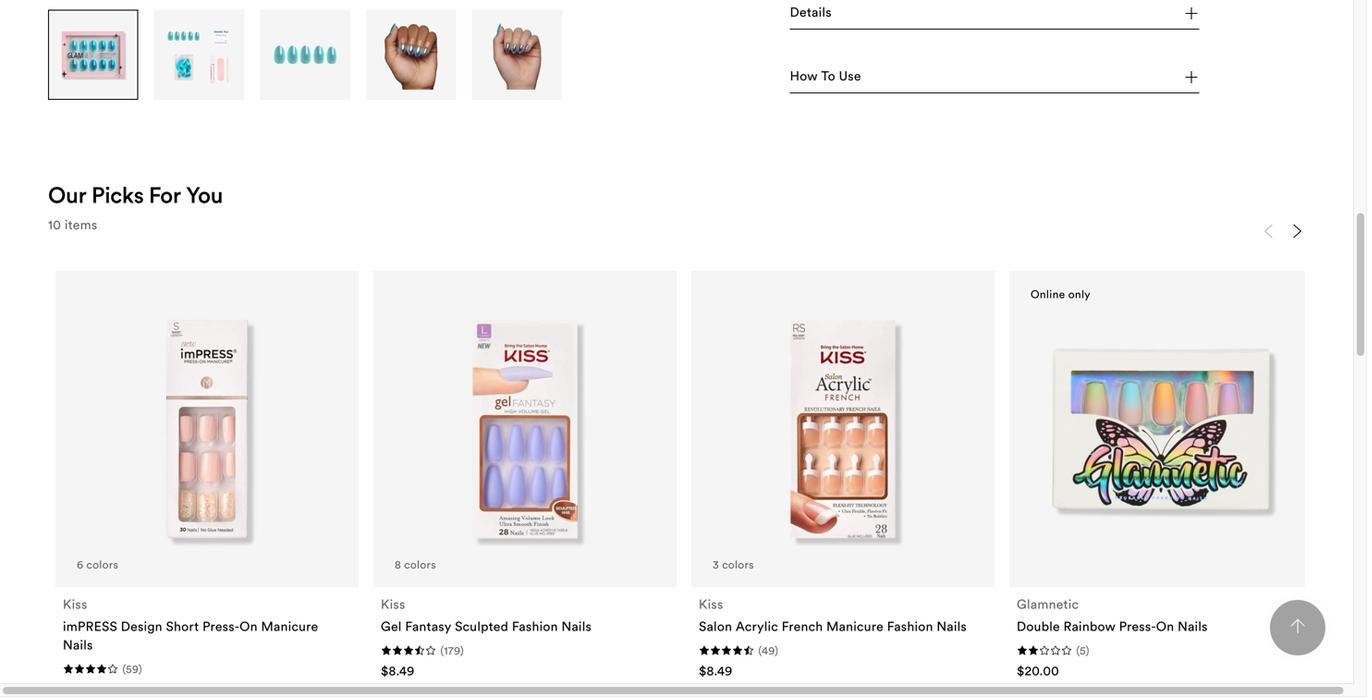 Task type: describe. For each thing, give the bounding box(es) containing it.
nail glue (0.07 oz)
[[827, 260, 938, 277]]

kiss for kiss gel fantasy sculpted fashion nails
[[381, 596, 406, 613]]

( 49 )
[[759, 644, 779, 658]]

1 horizontal spatial skin
[[1031, 600, 1055, 617]]

4 / 5 group
[[366, 10, 457, 100]]

an
[[866, 266, 881, 282]]

skin.
[[858, 582, 886, 598]]

( for acrylic
[[759, 644, 762, 658]]

1 vertical spatial case
[[985, 600, 1012, 617]]

or inside soak nails in warm water for 10 minutes or until glue loosens gently peel glamnetic nails starting from the side. do not force removal, re-soak nails if required remove any excess glue using a buffer and moisturize hands after
[[1069, 439, 1082, 456]]

(0.07
[[887, 260, 917, 277]]

minutes
[[1018, 439, 1066, 456]]

after inside soak nails in warm water for 10 minutes or until glue loosens gently peel glamnetic nails starting from the side. do not force removal, re-soak nails if required remove any excess glue using a buffer and moisturize hands after
[[827, 513, 856, 530]]

water inside applies to included nail glue: caution: contains ethyl cyanoacrylate. bonds skin instantly. avoid contact with eyes, mouth and skin. keep away from children. in case of eyelid bonding: consult a physician. in case of skin bonding: soak in water and ease apart gently. do not use around eye area. discard any unused glue after use.
[[1162, 600, 1196, 617]]

on inside kiss impress design short press-on manicure nails
[[240, 618, 258, 635]]

with inside apply an even layer of glue to natural nails and the back of glamnetic nails align glamnetic nails with cuticle line and apply at a downward angle. press down firmly and hold for 10-20 seconds apply all 10 nails and if needed, file or clip to achieve desired shape
[[959, 303, 985, 319]]

impress
[[63, 618, 118, 635]]

with inside applies to included nail glue: caution: contains ethyl cyanoacrylate. bonds skin instantly. avoid contact with eyes, mouth and skin. keep away from children. in case of eyelid bonding: consult a physician. in case of skin bonding: soak in water and ease apart gently. do not use around eye area. discard any unused glue after use.
[[1098, 563, 1125, 580]]

kiss gel fantasy sculpted fashion nails
[[381, 596, 592, 635]]

colors for kiss gel fantasy sculpted fashion nails
[[404, 558, 436, 571]]

glamnetic siren press-on nails #3 image
[[270, 20, 340, 90]]

do inside applies to included nail glue: caution: contains ethyl cyanoacrylate. bonds skin instantly. avoid contact with eyes, mouth and skin. keep away from children. in case of eyelid bonding: consult a physician. in case of skin bonding: soak in water and ease apart gently. do not use around eye area. discard any unused glue after use.
[[926, 619, 944, 635]]

if inside soak nails in warm water for 10 minutes or until glue loosens gently peel glamnetic nails starting from the side. do not force removal, re-soak nails if required remove any excess glue using a buffer and moisturize hands after
[[997, 476, 1005, 493]]

mouth
[[790, 582, 829, 598]]

unused
[[790, 637, 834, 654]]

use.
[[899, 637, 923, 654]]

or inside apply an even layer of glue to natural nails and the back of glamnetic nails align glamnetic nails with cuticle line and apply at a downward angle. press down firmly and hold for 10-20 seconds apply all 10 nails and if needed, file or clip to achieve desired shape
[[1044, 358, 1056, 375]]

kiss gel fantasy sculpted fashion nails image
[[404, 308, 647, 551]]

oz)
[[920, 260, 938, 277]]

eyelid
[[1109, 582, 1145, 598]]

items
[[65, 217, 98, 233]]

side.
[[1103, 458, 1131, 475]]

avoid
[[1011, 563, 1045, 580]]

0 vertical spatial in
[[1047, 582, 1059, 598]]

discard
[[1099, 619, 1145, 635]]

( for design
[[122, 662, 126, 676]]

starting
[[997, 458, 1044, 475]]

2 apply from the top
[[827, 358, 863, 375]]

picks
[[92, 181, 144, 209]]

in inside applies to included nail glue: caution: contains ethyl cyanoacrylate. bonds skin instantly. avoid contact with eyes, mouth and skin. keep away from children. in case of eyelid bonding: consult a physician. in case of skin bonding: soak in water and ease apart gently. do not use around eye area. discard any unused glue after use.
[[1147, 600, 1158, 617]]

kiss for kiss salon acrylic french manicure fashion nails
[[699, 596, 724, 613]]

removal
[[818, 408, 869, 425]]

in inside soak nails in warm water for 10 minutes or until glue loosens gently peel glamnetic nails starting from the side. do not force removal, re-soak nails if required remove any excess glue using a buffer and moisturize hands after
[[891, 439, 902, 456]]

5 / 5 group
[[472, 10, 564, 100]]

you
[[186, 181, 223, 209]]

1 apply from the top
[[827, 266, 863, 282]]

keep
[[890, 582, 921, 598]]

1 vertical spatial to
[[1085, 358, 1098, 375]]

nails inside "kiss gel fantasy sculpted fashion nails"
[[562, 618, 592, 635]]

kiss impress design short press-on manicure nails image
[[86, 308, 328, 551]]

all
[[866, 358, 880, 375]]

3
[[713, 558, 719, 571]]

force
[[827, 476, 859, 493]]

soak nails in warm water for 10 minutes or until glue loosens gently peel glamnetic nails starting from the side. do not force removal, re-soak nails if required remove any excess glue using a buffer and moisturize hands after
[[827, 439, 1191, 530]]

from inside applies to included nail glue: caution: contains ethyl cyanoacrylate. bonds skin instantly. avoid contact with eyes, mouth and skin. keep away from children. in case of eyelid bonding: consult a physician. in case of skin bonding: soak in water and ease apart gently. do not use around eye area. discard any unused glue after use.
[[959, 582, 988, 598]]

if inside apply an even layer of glue to natural nails and the back of glamnetic nails align glamnetic nails with cuticle line and apply at a downward angle. press down firmly and hold for 10-20 seconds apply all 10 nails and if needed, file or clip to achieve desired shape
[[957, 358, 966, 375]]

back
[[1136, 266, 1165, 282]]

kiss salon acrylic french manicure fashion nails
[[699, 596, 967, 635]]

fashion inside the kiss salon acrylic french manicure fashion nails
[[888, 618, 934, 635]]

re-
[[918, 476, 935, 493]]

colors for kiss impress design short press-on manicure nails
[[86, 558, 119, 571]]

gel
[[381, 618, 402, 635]]

glue:
[[938, 545, 970, 561]]

a inside soak nails in warm water for 10 minutes or until glue loosens gently peel glamnetic nails starting from the side. do not force removal, re-soak nails if required remove any excess glue using a buffer and moisturize hands after
[[1012, 495, 1019, 512]]

for
[[149, 181, 181, 209]]

glamnetic siren press-on nails #2 image
[[164, 20, 234, 90]]

children.
[[991, 582, 1044, 598]]

any inside applies to included nail glue: caution: contains ethyl cyanoacrylate. bonds skin instantly. avoid contact with eyes, mouth and skin. keep away from children. in case of eyelid bonding: consult a physician. in case of skin bonding: soak in water and ease apart gently. do not use around eye area. discard any unused glue after use.
[[1148, 619, 1170, 635]]

at
[[1121, 303, 1133, 319]]

glamnetic up angle.
[[862, 303, 925, 319]]

do inside soak nails in warm water for 10 minutes or until glue loosens gently peel glamnetic nails starting from the side. do not force removal, re-soak nails if required remove any excess glue using a buffer and moisturize hands after
[[1134, 458, 1152, 475]]

for inside soak nails in warm water for 10 minutes or until glue loosens gently peel glamnetic nails starting from the side. do not force removal, re-soak nails if required remove any excess glue using a buffer and moisturize hands after
[[981, 439, 998, 456]]

soak
[[827, 439, 857, 456]]

required
[[1009, 476, 1060, 493]]

( 5 )
[[1077, 644, 1090, 658]]

manicure inside kiss impress design short press-on manicure nails
[[261, 618, 318, 635]]

only
[[1069, 287, 1091, 301]]

achieve
[[1101, 358, 1147, 375]]

3 colors
[[713, 558, 755, 571]]

nails inside kiss impress design short press-on manicure nails
[[63, 637, 93, 653]]

glamnetic double rainbow press-on nails image
[[1040, 308, 1283, 551]]

1 / 5 group
[[48, 10, 139, 100]]

( 179 )
[[441, 644, 464, 658]]

eye
[[1041, 619, 1062, 635]]

details
[[790, 4, 832, 20]]

nail for nail glue (0.07 oz)
[[827, 260, 851, 277]]

to
[[822, 68, 836, 84]]

double
[[1017, 618, 1061, 635]]

physician.
[[906, 600, 966, 617]]

of left eyelid
[[1093, 582, 1105, 598]]

french
[[782, 618, 823, 635]]

apply an even layer of glue to natural nails and the back of glamnetic nails align glamnetic nails with cuticle line and apply at a downward angle. press down firmly and hold for 10-20 seconds apply all 10 nails and if needed, file or clip to achieve desired shape
[[827, 266, 1195, 393]]

rainbow
[[1064, 618, 1116, 635]]

applies to included nail glue: caution: contains ethyl cyanoacrylate. bonds skin instantly. avoid contact with eyes, mouth and skin. keep away from children. in case of eyelid bonding: consult a physician. in case of skin bonding: soak in water and ease apart gently. do not use around eye area. discard any unused glue after use.
[[790, 545, 1196, 654]]

soak inside applies to included nail glue: caution: contains ethyl cyanoacrylate. bonds skin instantly. avoid contact with eyes, mouth and skin. keep away from children. in case of eyelid bonding: consult a physician. in case of skin bonding: soak in water and ease apart gently. do not use around eye area. discard any unused glue after use.
[[1116, 600, 1144, 617]]

$8.49 for gel
[[381, 663, 415, 679]]

) for acrylic
[[775, 644, 779, 658]]

how
[[790, 68, 818, 84]]

short
[[166, 618, 199, 635]]

and down the "line"
[[1045, 321, 1068, 338]]

glue up side.
[[1116, 439, 1142, 456]]

nail removal tips:
[[790, 408, 902, 425]]

%1 product carousel region
[[48, 217, 1313, 697]]

soak inside soak nails in warm water for 10 minutes or until glue loosens gently peel glamnetic nails starting from the side. do not force removal, re-soak nails if required remove any excess glue using a buffer and moisturize hands after
[[935, 476, 963, 493]]

1 horizontal spatial to
[[994, 266, 1007, 282]]

$20.00
[[1017, 663, 1060, 679]]

fantasy
[[405, 618, 452, 635]]

glamnetic double rainbow press-on nails
[[1017, 596, 1208, 635]]

49
[[762, 644, 775, 658]]

until
[[1085, 439, 1112, 456]]

ease
[[816, 619, 844, 635]]

our
[[48, 181, 86, 209]]

5
[[1080, 644, 1087, 658]]

file
[[1021, 358, 1040, 375]]

the inside apply an even layer of glue to natural nails and the back of glamnetic nails align glamnetic nails with cuticle line and apply at a downward angle. press down firmly and hold for 10-20 seconds apply all 10 nails and if needed, file or clip to achieve desired shape
[[1113, 266, 1132, 282]]

remove
[[827, 495, 875, 512]]

use
[[839, 68, 862, 84]]

and down online only
[[1058, 303, 1081, 319]]

seconds
[[827, 340, 877, 356]]

glue
[[855, 260, 883, 277]]

buffer
[[1023, 495, 1060, 512]]

) for fantasy
[[461, 644, 464, 658]]

align
[[827, 303, 859, 319]]

any inside soak nails in warm water for 10 minutes or until glue loosens gently peel glamnetic nails starting from the side. do not force removal, re-soak nails if required remove any excess glue using a buffer and moisturize hands after
[[879, 495, 900, 512]]

next slide image
[[1291, 224, 1306, 238]]

8
[[395, 558, 401, 571]]

and up only
[[1087, 266, 1109, 282]]



Task type: locate. For each thing, give the bounding box(es) containing it.
0 horizontal spatial in
[[891, 439, 902, 456]]

10-
[[1122, 321, 1140, 338]]

and
[[1087, 266, 1109, 282], [1058, 303, 1081, 319], [1045, 321, 1068, 338], [932, 358, 954, 375], [1063, 495, 1085, 512], [833, 582, 855, 598], [790, 619, 813, 635]]

desired
[[1151, 358, 1195, 375]]

1 kiss from the left
[[63, 596, 87, 613]]

colors right 6
[[86, 558, 119, 571]]

apply
[[1084, 303, 1118, 319]]

in up the "peel"
[[891, 439, 902, 456]]

8 colors
[[395, 558, 436, 571]]

1 vertical spatial water
[[1162, 600, 1196, 617]]

3 kiss from the left
[[699, 596, 724, 613]]

10 right all
[[884, 358, 897, 375]]

( for fantasy
[[441, 644, 444, 658]]

1 horizontal spatial the
[[1113, 266, 1132, 282]]

in down eyes,
[[1147, 600, 1158, 617]]

1 horizontal spatial case
[[1062, 582, 1090, 598]]

the down until
[[1079, 458, 1099, 475]]

nail
[[827, 260, 851, 277], [790, 408, 814, 425], [911, 545, 935, 561]]

0 vertical spatial or
[[1044, 358, 1056, 375]]

for down apply
[[1101, 321, 1118, 338]]

3 / 5 group
[[260, 10, 351, 100]]

line
[[1033, 303, 1055, 319]]

2 horizontal spatial nail
[[911, 545, 935, 561]]

not inside soak nails in warm water for 10 minutes or until glue loosens gently peel glamnetic nails starting from the side. do not force removal, re-soak nails if required remove any excess glue using a buffer and moisturize hands after
[[1155, 458, 1175, 475]]

$8.49 down "gel"
[[381, 663, 415, 679]]

2 vertical spatial to
[[839, 545, 852, 561]]

and down cyanoacrylate.
[[833, 582, 855, 598]]

in up use
[[970, 600, 981, 617]]

2 horizontal spatial to
[[1085, 358, 1098, 375]]

glue left using
[[947, 495, 973, 512]]

1 vertical spatial any
[[1148, 619, 1170, 635]]

if left the needed, at the right bottom of page
[[957, 358, 966, 375]]

ethyl
[[1086, 545, 1117, 561]]

a right using
[[1012, 495, 1019, 512]]

included
[[855, 545, 907, 561]]

0 horizontal spatial if
[[957, 358, 966, 375]]

after
[[827, 513, 856, 530], [867, 637, 896, 654]]

using
[[977, 495, 1009, 512]]

1 vertical spatial in
[[970, 600, 981, 617]]

sculpted
[[455, 618, 509, 635]]

0 horizontal spatial soak
[[935, 476, 963, 493]]

1 vertical spatial after
[[867, 637, 896, 654]]

from down the minutes
[[1047, 458, 1076, 475]]

nails
[[1056, 266, 1084, 282], [893, 284, 921, 301], [928, 303, 956, 319], [900, 358, 928, 375], [860, 439, 888, 456], [966, 458, 994, 475], [966, 476, 994, 493]]

fashion
[[512, 618, 558, 635], [888, 618, 934, 635]]

cyanoacrylate.
[[790, 563, 882, 580]]

contact
[[1049, 563, 1095, 580]]

1 horizontal spatial in
[[1047, 582, 1059, 598]]

0 horizontal spatial from
[[959, 582, 988, 598]]

downward
[[827, 321, 891, 338]]

case down contact
[[1062, 582, 1090, 598]]

even
[[884, 266, 913, 282]]

1 horizontal spatial do
[[1134, 458, 1152, 475]]

moisturize
[[1089, 495, 1152, 512]]

and down press
[[932, 358, 954, 375]]

0 vertical spatial any
[[879, 495, 900, 512]]

1 horizontal spatial from
[[1047, 458, 1076, 475]]

and up unused on the bottom right of the page
[[790, 619, 813, 635]]

10 inside soak nails in warm water for 10 minutes or until glue loosens gently peel glamnetic nails starting from the side. do not force removal, re-soak nails if required remove any excess glue using a buffer and moisturize hands after
[[1001, 439, 1015, 456]]

to right clip on the right bottom of the page
[[1085, 358, 1098, 375]]

use
[[970, 619, 991, 635]]

kiss inside the kiss salon acrylic french manicure fashion nails
[[699, 596, 724, 613]]

1 fashion from the left
[[512, 618, 558, 635]]

1 horizontal spatial 10
[[884, 358, 897, 375]]

2 $8.49 from the left
[[699, 663, 733, 679]]

not
[[1155, 458, 1175, 475], [947, 619, 967, 635]]

kiss up the salon
[[699, 596, 724, 613]]

nail for nail removal tips:
[[790, 408, 814, 425]]

previous slide image
[[1261, 224, 1276, 238]]

water inside soak nails in warm water for 10 minutes or until glue loosens gently peel glamnetic nails starting from the side. do not force removal, re-soak nails if required remove any excess glue using a buffer and moisturize hands after
[[943, 439, 978, 456]]

1 vertical spatial 10
[[884, 358, 897, 375]]

1 horizontal spatial nail
[[827, 260, 851, 277]]

0 vertical spatial if
[[957, 358, 966, 375]]

glamnetic inside soak nails in warm water for 10 minutes or until glue loosens gently peel glamnetic nails starting from the side. do not force removal, re-soak nails if required remove any excess glue using a buffer and moisturize hands after
[[901, 458, 963, 475]]

after inside applies to included nail glue: caution: contains ethyl cyanoacrylate. bonds skin instantly. avoid contact with eyes, mouth and skin. keep away from children. in case of eyelid bonding: consult a physician. in case of skin bonding: soak in water and ease apart gently. do not use around eye area. discard any unused glue after use.
[[867, 637, 896, 654]]

2 / 5 group
[[154, 10, 245, 100]]

1 bonding: from the left
[[790, 600, 844, 617]]

or left until
[[1069, 439, 1082, 456]]

gently
[[827, 458, 868, 475]]

0 vertical spatial after
[[827, 513, 856, 530]]

of right "layer"
[[949, 266, 961, 282]]

the left back
[[1113, 266, 1132, 282]]

glue down apart
[[837, 637, 863, 654]]

glamnetic inside the glamnetic double rainbow press-on nails
[[1017, 596, 1079, 613]]

press-
[[203, 618, 240, 635], [1120, 618, 1157, 635]]

glamnetic down 'an'
[[827, 284, 890, 301]]

1 horizontal spatial fashion
[[888, 618, 934, 635]]

1 vertical spatial not
[[947, 619, 967, 635]]

10 up starting
[[1001, 439, 1015, 456]]

colors right 3
[[722, 558, 755, 571]]

shape
[[827, 377, 863, 393]]

from inside soak nails in warm water for 10 minutes or until glue loosens gently peel glamnetic nails starting from the side. do not force removal, re-soak nails if required remove any excess glue using a buffer and moisturize hands after
[[1047, 458, 1076, 475]]

soak down eyelid
[[1116, 600, 1144, 617]]

1 horizontal spatial bonding:
[[1059, 600, 1112, 617]]

2 vertical spatial nail
[[911, 545, 935, 561]]

glue inside applies to included nail glue: caution: contains ethyl cyanoacrylate. bonds skin instantly. avoid contact with eyes, mouth and skin. keep away from children. in case of eyelid bonding: consult a physician. in case of skin bonding: soak in water and ease apart gently. do not use around eye area. discard any unused glue after use.
[[837, 637, 863, 654]]

0 vertical spatial the
[[1113, 266, 1132, 282]]

( down the fantasy
[[441, 644, 444, 658]]

0 horizontal spatial in
[[970, 600, 981, 617]]

press- right short
[[203, 618, 240, 635]]

do right side.
[[1134, 458, 1152, 475]]

apart
[[847, 619, 879, 635]]

) for design
[[139, 662, 142, 676]]

case up use
[[985, 600, 1012, 617]]

apply left 'an'
[[827, 266, 863, 282]]

to up cyanoacrylate.
[[839, 545, 852, 561]]

any right discard
[[1148, 619, 1170, 635]]

from down "instantly."
[[959, 582, 988, 598]]

0 horizontal spatial skin
[[926, 563, 950, 580]]

0 vertical spatial not
[[1155, 458, 1175, 475]]

kiss inside "kiss gel fantasy sculpted fashion nails"
[[381, 596, 406, 613]]

a inside applies to included nail glue: caution: contains ethyl cyanoacrylate. bonds skin instantly. avoid contact with eyes, mouth and skin. keep away from children. in case of eyelid bonding: consult a physician. in case of skin bonding: soak in water and ease apart gently. do not use around eye area. discard any unused glue after use.
[[895, 600, 902, 617]]

0 horizontal spatial not
[[947, 619, 967, 635]]

bonding:
[[790, 600, 844, 617], [1059, 600, 1112, 617]]

kiss inside kiss impress design short press-on manicure nails
[[63, 596, 87, 613]]

nail left glue
[[827, 260, 851, 277]]

2 fashion from the left
[[888, 618, 934, 635]]

1 vertical spatial skin
[[1031, 600, 1055, 617]]

0 vertical spatial case
[[1062, 582, 1090, 598]]

( for rainbow
[[1077, 644, 1080, 658]]

cuticle
[[989, 303, 1030, 319]]

press- inside the glamnetic double rainbow press-on nails
[[1120, 618, 1157, 635]]

tips:
[[873, 408, 902, 425]]

0 vertical spatial to
[[994, 266, 1007, 282]]

0 horizontal spatial on
[[240, 618, 258, 635]]

soak
[[935, 476, 963, 493], [1116, 600, 1144, 617]]

for inside apply an even layer of glue to natural nails and the back of glamnetic nails align glamnetic nails with cuticle line and apply at a downward angle. press down firmly and hold for 10-20 seconds apply all 10 nails and if needed, file or clip to achieve desired shape
[[1101, 321, 1118, 338]]

clip
[[1060, 358, 1082, 375]]

1 vertical spatial with
[[1098, 563, 1125, 580]]

any
[[879, 495, 900, 512], [1148, 619, 1170, 635]]

59
[[126, 662, 139, 676]]

not down the loosens
[[1155, 458, 1175, 475]]

angle.
[[894, 321, 931, 338]]

0 horizontal spatial press-
[[203, 618, 240, 635]]

10 inside our picks for you 10 items
[[48, 217, 61, 233]]

) down sculpted
[[461, 644, 464, 658]]

0 horizontal spatial bonding:
[[790, 600, 844, 617]]

skin up away
[[926, 563, 950, 580]]

0 vertical spatial soak
[[935, 476, 963, 493]]

bonds
[[885, 563, 922, 580]]

instantly.
[[953, 563, 1007, 580]]

0 vertical spatial from
[[1047, 458, 1076, 475]]

1 on from the left
[[240, 618, 258, 635]]

0 horizontal spatial the
[[1079, 458, 1099, 475]]

0 horizontal spatial fashion
[[512, 618, 558, 635]]

salon
[[699, 618, 733, 635]]

1 horizontal spatial not
[[1155, 458, 1175, 475]]

glue inside apply an even layer of glue to natural nails and the back of glamnetic nails align glamnetic nails with cuticle line and apply at a downward angle. press down firmly and hold for 10-20 seconds apply all 10 nails and if needed, file or clip to achieve desired shape
[[965, 266, 991, 282]]

a inside apply an even layer of glue to natural nails and the back of glamnetic nails align glamnetic nails with cuticle line and apply at a downward angle. press down firmly and hold for 10-20 seconds apply all 10 nails and if needed, file or clip to achieve desired shape
[[1136, 303, 1143, 319]]

after down remove
[[827, 513, 856, 530]]

of right back
[[1168, 266, 1181, 282]]

or right file
[[1044, 358, 1056, 375]]

0 horizontal spatial to
[[839, 545, 852, 561]]

1 manicure from the left
[[261, 618, 318, 635]]

6 colors
[[77, 558, 119, 571]]

1 $8.49 from the left
[[381, 663, 415, 679]]

apply up shape
[[827, 358, 863, 375]]

any down removal,
[[879, 495, 900, 512]]

1 colors from the left
[[86, 558, 119, 571]]

1 horizontal spatial any
[[1148, 619, 1170, 635]]

how to use
[[790, 68, 862, 84]]

glue right "layer"
[[965, 266, 991, 282]]

1 horizontal spatial on
[[1157, 618, 1175, 635]]

glamnetic siren press-on nails #4 image
[[376, 20, 446, 90]]

on right discard
[[1157, 618, 1175, 635]]

1 horizontal spatial in
[[1147, 600, 1158, 617]]

warm
[[906, 439, 940, 456]]

kiss up impress
[[63, 596, 87, 613]]

benefits
[[790, 69, 841, 86]]

0 horizontal spatial or
[[1044, 358, 1056, 375]]

water
[[943, 439, 978, 456], [1162, 600, 1196, 617]]

in down contact
[[1047, 582, 1059, 598]]

colors
[[86, 558, 119, 571], [404, 558, 436, 571], [722, 558, 755, 571]]

1 horizontal spatial colors
[[404, 558, 436, 571]]

0 horizontal spatial water
[[943, 439, 978, 456]]

1 horizontal spatial with
[[1098, 563, 1125, 580]]

manicure inside the kiss salon acrylic french manicure fashion nails
[[827, 618, 884, 635]]

0 horizontal spatial any
[[879, 495, 900, 512]]

bonding: down mouth
[[790, 600, 844, 617]]

a
[[1136, 303, 1143, 319], [1012, 495, 1019, 512], [895, 600, 902, 617]]

if up using
[[997, 476, 1005, 493]]

2 horizontal spatial colors
[[722, 558, 755, 571]]

( 59 )
[[122, 662, 142, 676]]

0 horizontal spatial nail
[[790, 408, 814, 425]]

the inside soak nails in warm water for 10 minutes or until glue loosens gently peel glamnetic nails starting from the side. do not force removal, re-soak nails if required remove any excess glue using a buffer and moisturize hands after
[[1079, 458, 1099, 475]]

and inside soak nails in warm water for 10 minutes or until glue loosens gently peel glamnetic nails starting from the side. do not force removal, re-soak nails if required remove any excess glue using a buffer and moisturize hands after
[[1063, 495, 1085, 512]]

1 vertical spatial for
[[981, 439, 998, 456]]

1 horizontal spatial manicure
[[827, 618, 884, 635]]

( down "acrylic"
[[759, 644, 762, 658]]

glamnetic up eye
[[1017, 596, 1079, 613]]

soak up the excess
[[935, 476, 963, 493]]

1 horizontal spatial $8.49
[[699, 663, 733, 679]]

glue
[[965, 266, 991, 282], [1116, 439, 1142, 456], [947, 495, 973, 512], [837, 637, 863, 654]]

0 horizontal spatial with
[[959, 303, 985, 319]]

a up gently.
[[895, 600, 902, 617]]

10 inside apply an even layer of glue to natural nails and the back of glamnetic nails align glamnetic nails with cuticle line and apply at a downward angle. press down firmly and hold for 10-20 seconds apply all 10 nails and if needed, file or clip to achieve desired shape
[[884, 358, 897, 375]]

excess
[[904, 495, 944, 512]]

2 colors from the left
[[404, 558, 436, 571]]

and right buffer
[[1063, 495, 1085, 512]]

1 vertical spatial if
[[997, 476, 1005, 493]]

nails inside the glamnetic double rainbow press-on nails
[[1178, 618, 1208, 635]]

kiss up "gel"
[[381, 596, 406, 613]]

fashion inside "kiss gel fantasy sculpted fashion nails"
[[512, 618, 558, 635]]

2 bonding: from the left
[[1059, 600, 1112, 617]]

2 on from the left
[[1157, 618, 1175, 635]]

removal,
[[862, 476, 914, 493]]

2 horizontal spatial 10
[[1001, 439, 1015, 456]]

179
[[444, 644, 461, 658]]

0 horizontal spatial case
[[985, 600, 1012, 617]]

consult
[[847, 600, 892, 617]]

1 vertical spatial apply
[[827, 358, 863, 375]]

0 horizontal spatial kiss
[[63, 596, 87, 613]]

( down the design
[[122, 662, 126, 676]]

for up starting
[[981, 439, 998, 456]]

bonding: up rainbow
[[1059, 600, 1112, 617]]

$8.49
[[381, 663, 415, 679], [699, 663, 733, 679]]

0 horizontal spatial $8.49
[[381, 663, 415, 679]]

online only
[[1031, 287, 1091, 301]]

nail left removal
[[790, 408, 814, 425]]

hands
[[1155, 495, 1191, 512]]

1 horizontal spatial press-
[[1120, 618, 1157, 635]]

) down rainbow
[[1087, 644, 1090, 658]]

0 horizontal spatial manicure
[[261, 618, 318, 635]]

kiss
[[63, 596, 87, 613], [381, 596, 406, 613], [699, 596, 724, 613]]

2 press- from the left
[[1120, 618, 1157, 635]]

2 manicure from the left
[[827, 618, 884, 635]]

fashion up "use."
[[888, 618, 934, 635]]

design
[[121, 618, 163, 635]]

peel
[[871, 458, 897, 475]]

1 horizontal spatial or
[[1069, 439, 1082, 456]]

1 vertical spatial soak
[[1116, 600, 1144, 617]]

) for rainbow
[[1087, 644, 1090, 658]]

do down physician.
[[926, 619, 944, 635]]

10 left the items
[[48, 217, 61, 233]]

) down "acrylic"
[[775, 644, 779, 658]]

0 vertical spatial in
[[891, 439, 902, 456]]

on right short
[[240, 618, 258, 635]]

do
[[1134, 458, 1152, 475], [926, 619, 944, 635]]

colors right "8"
[[404, 558, 436, 571]]

colors for kiss salon acrylic french manicure fashion nails
[[722, 558, 755, 571]]

to
[[994, 266, 1007, 282], [1085, 358, 1098, 375], [839, 545, 852, 561]]

2 horizontal spatial kiss
[[699, 596, 724, 613]]

nails inside the kiss salon acrylic french manicure fashion nails
[[937, 618, 967, 635]]

1 horizontal spatial kiss
[[381, 596, 406, 613]]

not left use
[[947, 619, 967, 635]]

2 horizontal spatial a
[[1136, 303, 1143, 319]]

to left natural
[[994, 266, 1007, 282]]

1 press- from the left
[[203, 618, 240, 635]]

kiss salon acrylic french manicure fashion nails image
[[722, 308, 965, 551]]

with down ethyl
[[1098, 563, 1125, 580]]

nail up bonds
[[911, 545, 935, 561]]

press
[[935, 321, 967, 338]]

glamnetic siren press-on nails #1 image
[[58, 20, 128, 90]]

away
[[924, 582, 956, 598]]

2 kiss from the left
[[381, 596, 406, 613]]

acrylic
[[736, 618, 779, 635]]

0 horizontal spatial do
[[926, 619, 944, 635]]

back to top image
[[1291, 619, 1306, 634]]

kiss for kiss impress design short press-on manicure nails
[[63, 596, 87, 613]]

0 horizontal spatial after
[[827, 513, 856, 530]]

) down the design
[[139, 662, 142, 676]]

$8.49 down the salon
[[699, 663, 733, 679]]

1 vertical spatial from
[[959, 582, 988, 598]]

1 horizontal spatial after
[[867, 637, 896, 654]]

$8.49 for salon
[[699, 663, 733, 679]]

0 horizontal spatial 10
[[48, 217, 61, 233]]

of
[[949, 266, 961, 282], [1168, 266, 1181, 282], [1093, 582, 1105, 598], [1015, 600, 1028, 617]]

natural
[[1010, 266, 1053, 282]]

1 horizontal spatial a
[[1012, 495, 1019, 512]]

0 vertical spatial water
[[943, 439, 978, 456]]

with up the "down"
[[959, 303, 985, 319]]

0 vertical spatial 10
[[48, 217, 61, 233]]

0 vertical spatial with
[[959, 303, 985, 319]]

0 vertical spatial apply
[[827, 266, 863, 282]]

for
[[1101, 321, 1118, 338], [981, 439, 998, 456]]

to inside applies to included nail glue: caution: contains ethyl cyanoacrylate. bonds skin instantly. avoid contact with eyes, mouth and skin. keep away from children. in case of eyelid bonding: consult a physician. in case of skin bonding: soak in water and ease apart gently. do not use around eye area. discard any unused glue after use.
[[839, 545, 852, 561]]

0 vertical spatial a
[[1136, 303, 1143, 319]]

in
[[891, 439, 902, 456], [1147, 600, 1158, 617]]

1 vertical spatial nail
[[790, 408, 814, 425]]

1 horizontal spatial water
[[1162, 600, 1196, 617]]

1 vertical spatial in
[[1147, 600, 1158, 617]]

needed,
[[969, 358, 1018, 375]]

1 horizontal spatial for
[[1101, 321, 1118, 338]]

hold
[[1071, 321, 1098, 338]]

( down area.
[[1077, 644, 1080, 658]]

1 vertical spatial or
[[1069, 439, 1082, 456]]

on inside the glamnetic double rainbow press-on nails
[[1157, 618, 1175, 635]]

fashion right sculpted
[[512, 618, 558, 635]]

press- down eyelid
[[1120, 618, 1157, 635]]

0 vertical spatial skin
[[926, 563, 950, 580]]

glamnetic up re-
[[901, 458, 963, 475]]

after down apart
[[867, 637, 896, 654]]

0 vertical spatial for
[[1101, 321, 1118, 338]]

3 colors from the left
[[722, 558, 755, 571]]

nail inside applies to included nail glue: caution: contains ethyl cyanoacrylate. bonds skin instantly. avoid contact with eyes, mouth and skin. keep away from children. in case of eyelid bonding: consult a physician. in case of skin bonding: soak in water and ease apart gently. do not use around eye area. discard any unused glue after use.
[[911, 545, 935, 561]]

1 horizontal spatial if
[[997, 476, 1005, 493]]

loosens
[[1145, 439, 1191, 456]]

of down children.
[[1015, 600, 1028, 617]]

a right the at
[[1136, 303, 1143, 319]]

eyes,
[[1128, 563, 1159, 580]]

1 vertical spatial do
[[926, 619, 944, 635]]

press- inside kiss impress design short press-on manicure nails
[[203, 618, 240, 635]]

on
[[240, 618, 258, 635], [1157, 618, 1175, 635]]

skin
[[926, 563, 950, 580], [1031, 600, 1055, 617]]

firmly
[[1007, 321, 1042, 338]]

layer
[[916, 266, 946, 282]]

0 horizontal spatial a
[[895, 600, 902, 617]]

area.
[[1065, 619, 1095, 635]]

0 vertical spatial nail
[[827, 260, 851, 277]]

down
[[970, 321, 1003, 338]]

glamnetic siren press-on nails #5 image
[[482, 20, 552, 90]]

applies
[[790, 545, 836, 561]]

1 vertical spatial a
[[1012, 495, 1019, 512]]

skin up double
[[1031, 600, 1055, 617]]

not inside applies to included nail glue: caution: contains ethyl cyanoacrylate. bonds skin instantly. avoid contact with eyes, mouth and skin. keep away from children. in case of eyelid bonding: consult a physician. in case of skin bonding: soak in water and ease apart gently. do not use around eye area. discard any unused glue after use.
[[947, 619, 967, 635]]



Task type: vqa. For each thing, say whether or not it's contained in the screenshot.
the topmost by
no



